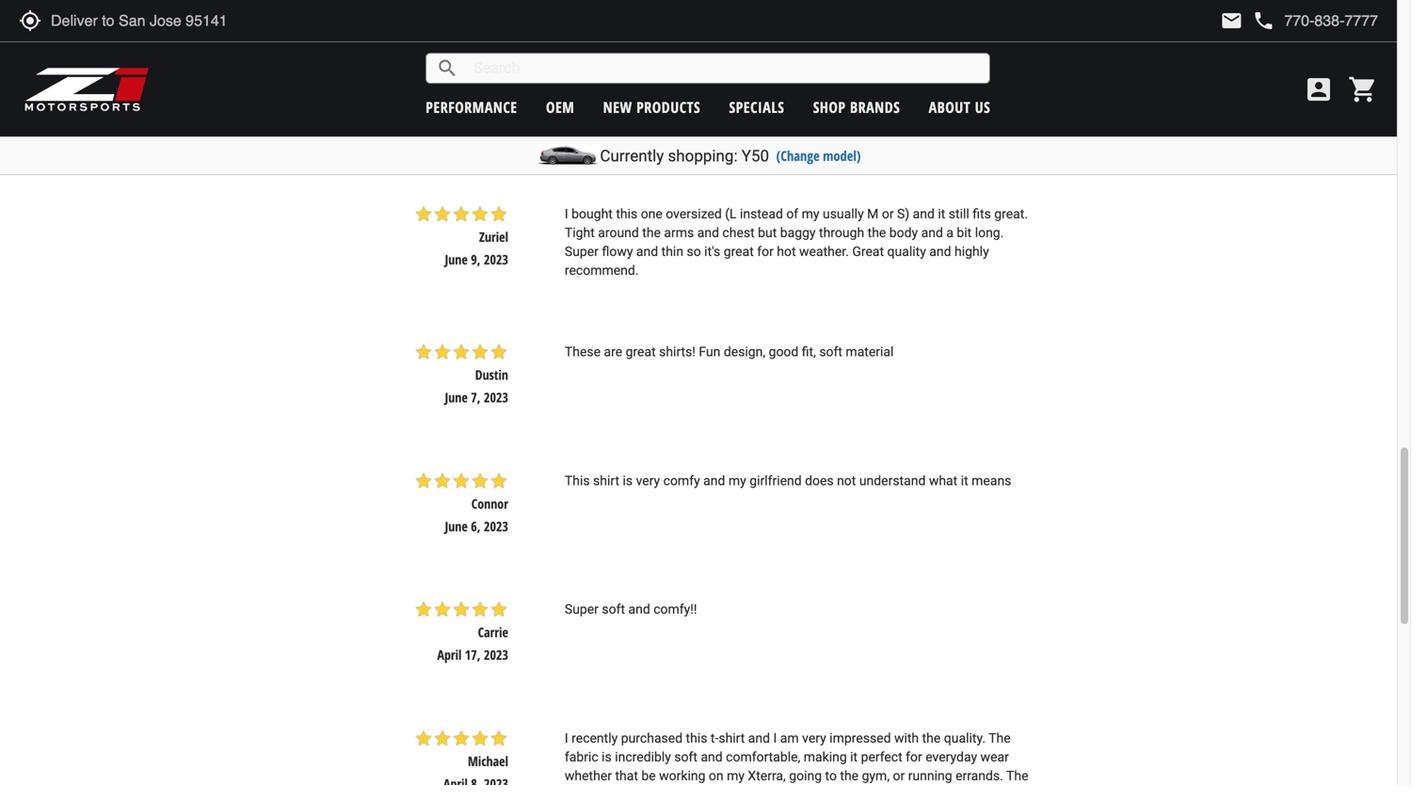 Task type: describe. For each thing, give the bounding box(es) containing it.
body
[[890, 225, 918, 241]]

design,
[[724, 344, 766, 360]]

around
[[598, 225, 639, 241]]

is for star star star star star john november 4, 2023
[[623, 77, 633, 93]]

brands
[[850, 97, 901, 117]]

i for star star star star star michael
[[565, 731, 569, 746]]

june for star star star star star dustin june 7, 2023
[[445, 389, 468, 407]]

comfy!!
[[654, 602, 697, 617]]

be
[[642, 768, 656, 784]]

connor
[[472, 495, 508, 513]]

star star star star star carrie april 17, 2023
[[414, 600, 508, 664]]

and left comfy!!
[[629, 602, 650, 617]]

star star star star star zuriel june 9, 2023
[[414, 205, 508, 268]]

errands.
[[956, 768, 1004, 784]]

weather.
[[800, 244, 849, 259]]

zuriel
[[479, 228, 508, 246]]

1 vertical spatial it
[[961, 473, 969, 489]]

thin
[[662, 244, 684, 259]]

mail link
[[1221, 9, 1243, 32]]

this inside i bought this one oversized (l instead of my usually m or s) and it still fits great. tight around the arms and chest but baggy through the body and a bit long. super flowy and thin so it's great for hot weather. great quality and highly recommend.
[[616, 206, 638, 222]]

this shirt is cut amazingly!
[[565, 77, 721, 93]]

recently
[[572, 731, 618, 746]]

am
[[780, 731, 799, 746]]

shopping_cart link
[[1344, 74, 1379, 105]]

are
[[604, 344, 623, 360]]

phone
[[1253, 9, 1275, 32]]

shopping:
[[668, 146, 738, 165]]

2 super from the top
[[565, 602, 599, 617]]

2 horizontal spatial soft
[[820, 344, 843, 360]]

great.
[[995, 206, 1028, 222]]

this shirt is very comfy and my girlfriend does not understand what it means
[[565, 473, 1012, 489]]

usually
[[823, 206, 864, 222]]

my inside i bought this one oversized (l instead of my usually m or s) and it still fits great. tight around the arms and chest but baggy through the body and a bit long. super flowy and thin so it's great for hot weather. great quality and highly recommend.
[[802, 206, 820, 222]]

the right "with"
[[923, 731, 941, 746]]

these are great shirts! fun design, good fit, soft material
[[565, 344, 894, 360]]

search
[[436, 57, 459, 80]]

but
[[758, 225, 777, 241]]

products
[[637, 97, 701, 117]]

bought
[[572, 206, 613, 222]]

michael
[[468, 752, 508, 770]]

june for star star star star star zuriel june 9, 2023
[[445, 250, 468, 268]]

and down t-
[[701, 749, 723, 765]]

dustin
[[475, 366, 508, 384]]

these
[[565, 344, 601, 360]]

what
[[929, 473, 958, 489]]

this for star star star star star connor june 6, 2023
[[565, 473, 590, 489]]

mail phone
[[1221, 9, 1275, 32]]

i recently purchased this t-shirt and i am very impressed with the quality. the fabric is incredibly soft and comfortable, making it perfect for everyday wear whether that be working on my xterra, going to the gym, or running errands. t
[[565, 731, 1029, 785]]

means
[[972, 473, 1012, 489]]

for inside i recently purchased this t-shirt and i am very impressed with the quality. the fabric is incredibly soft and comfortable, making it perfect for everyday wear whether that be working on my xterra, going to the gym, or running errands. t
[[906, 749, 923, 765]]

new products link
[[603, 97, 701, 117]]

material
[[846, 344, 894, 360]]

(change
[[777, 146, 820, 165]]

account_box
[[1304, 74, 1334, 105]]

or inside i bought this one oversized (l instead of my usually m or s) and it still fits great. tight around the arms and chest but baggy through the body and a bit long. super flowy and thin so it's great for hot weather. great quality and highly recommend.
[[882, 206, 894, 222]]

super soft and comfy!!
[[565, 602, 697, 617]]

new
[[603, 97, 633, 117]]

star star star star star connor june 6, 2023
[[414, 472, 508, 535]]

a
[[947, 225, 954, 241]]

xterra,
[[748, 768, 786, 784]]

understand
[[860, 473, 926, 489]]

my_location
[[19, 9, 41, 32]]

us
[[975, 97, 991, 117]]

performance
[[426, 97, 518, 117]]

to
[[825, 768, 837, 784]]

oem link
[[546, 97, 575, 117]]

quality.
[[944, 731, 986, 746]]

great inside i bought this one oversized (l instead of my usually m or s) and it still fits great. tight around the arms and chest but baggy through the body and a bit long. super flowy and thin so it's great for hot weather. great quality and highly recommend.
[[724, 244, 754, 259]]

oem
[[546, 97, 575, 117]]

shirts!
[[659, 344, 696, 360]]

specials
[[729, 97, 785, 117]]

and left a
[[922, 225, 943, 241]]

the right to
[[840, 768, 859, 784]]

perfect
[[861, 749, 903, 765]]

performance link
[[426, 97, 518, 117]]

gym,
[[862, 768, 890, 784]]

purchased
[[621, 731, 683, 746]]

shop brands link
[[813, 97, 901, 117]]

instead
[[740, 206, 783, 222]]

i for star star star star star zuriel june 9, 2023
[[565, 206, 569, 222]]

of
[[787, 206, 799, 222]]

oversized
[[666, 206, 722, 222]]

about
[[929, 97, 971, 117]]

shirt for star star star star star connor june 6, 2023
[[593, 473, 620, 489]]

the
[[989, 731, 1011, 746]]

t-
[[711, 731, 719, 746]]

arms
[[664, 225, 694, 241]]



Task type: locate. For each thing, give the bounding box(es) containing it.
running
[[908, 768, 953, 784]]

7,
[[471, 389, 481, 407]]

shop brands
[[813, 97, 901, 117]]

i up fabric
[[565, 731, 569, 746]]

2 june from the top
[[445, 389, 468, 407]]

or inside i recently purchased this t-shirt and i am very impressed with the quality. the fabric is incredibly soft and comfortable, making it perfect for everyday wear whether that be working on my xterra, going to the gym, or running errands. t
[[893, 768, 905, 784]]

1 june from the top
[[445, 250, 468, 268]]

quality
[[888, 244, 927, 259]]

i bought this one oversized (l instead of my usually m or s) and it still fits great. tight around the arms and chest but baggy through the body and a bit long. super flowy and thin so it's great for hot weather. great quality and highly recommend.
[[565, 206, 1028, 278]]

for down "with"
[[906, 749, 923, 765]]

1 vertical spatial for
[[906, 749, 923, 765]]

0 vertical spatial this
[[616, 206, 638, 222]]

great
[[853, 244, 884, 259]]

is down recently
[[602, 749, 612, 765]]

june left 6, at bottom left
[[445, 517, 468, 535]]

1 super from the top
[[565, 244, 599, 259]]

super left comfy!!
[[565, 602, 599, 617]]

s)
[[897, 206, 910, 222]]

2023 right 7,
[[484, 389, 508, 407]]

my right on
[[727, 768, 745, 784]]

new products
[[603, 97, 701, 117]]

i
[[565, 206, 569, 222], [565, 731, 569, 746], [774, 731, 777, 746]]

it left still on the top
[[938, 206, 946, 222]]

0 vertical spatial great
[[724, 244, 754, 259]]

3 2023 from the top
[[484, 389, 508, 407]]

0 horizontal spatial soft
[[602, 602, 625, 617]]

2023 for star star star star star john november 4, 2023
[[484, 122, 508, 140]]

1 horizontal spatial great
[[724, 244, 754, 259]]

this inside i recently purchased this t-shirt and i am very impressed with the quality. the fabric is incredibly soft and comfortable, making it perfect for everyday wear whether that be working on my xterra, going to the gym, or running errands. t
[[686, 731, 708, 746]]

1 horizontal spatial this
[[686, 731, 708, 746]]

or right 'm'
[[882, 206, 894, 222]]

this left t-
[[686, 731, 708, 746]]

star star star star star michael
[[414, 729, 508, 770]]

1 horizontal spatial for
[[906, 749, 923, 765]]

0 horizontal spatial this
[[616, 206, 638, 222]]

1 vertical spatial super
[[565, 602, 599, 617]]

1 vertical spatial this
[[686, 731, 708, 746]]

this
[[616, 206, 638, 222], [686, 731, 708, 746]]

2023 right 9,
[[484, 250, 508, 268]]

1 vertical spatial shirt
[[593, 473, 620, 489]]

great right are in the top left of the page
[[626, 344, 656, 360]]

or
[[882, 206, 894, 222], [893, 768, 905, 784]]

soft inside i recently purchased this t-shirt and i am very impressed with the quality. the fabric is incredibly soft and comfortable, making it perfect for everyday wear whether that be working on my xterra, going to the gym, or running errands. t
[[675, 749, 698, 765]]

2 vertical spatial shirt
[[719, 731, 745, 746]]

very left "comfy"
[[636, 473, 660, 489]]

2023 inside the 'star star star star star zuriel june 9, 2023'
[[484, 250, 508, 268]]

0 horizontal spatial great
[[626, 344, 656, 360]]

fun
[[699, 344, 721, 360]]

0 vertical spatial shirt
[[593, 77, 620, 93]]

0 vertical spatial for
[[757, 244, 774, 259]]

1 vertical spatial is
[[623, 473, 633, 489]]

about us link
[[929, 97, 991, 117]]

1 horizontal spatial it
[[938, 206, 946, 222]]

working
[[659, 768, 706, 784]]

shopping_cart
[[1349, 74, 1379, 105]]

one
[[641, 206, 663, 222]]

with
[[895, 731, 919, 746]]

1 this from the top
[[565, 77, 590, 93]]

shop
[[813, 97, 846, 117]]

0 vertical spatial is
[[623, 77, 633, 93]]

it inside i recently purchased this t-shirt and i am very impressed with the quality. the fabric is incredibly soft and comfortable, making it perfect for everyday wear whether that be working on my xterra, going to the gym, or running errands. t
[[851, 749, 858, 765]]

6,
[[471, 517, 481, 535]]

2023 inside star star star star star carrie april 17, 2023
[[484, 646, 508, 664]]

2023 for star star star star star carrie april 17, 2023
[[484, 646, 508, 664]]

1 2023 from the top
[[484, 122, 508, 140]]

y50
[[742, 146, 769, 165]]

2 vertical spatial my
[[727, 768, 745, 784]]

my right of at the top right
[[802, 206, 820, 222]]

and right "comfy"
[[704, 473, 725, 489]]

baggy
[[780, 225, 816, 241]]

flowy
[[602, 244, 633, 259]]

1 horizontal spatial soft
[[675, 749, 698, 765]]

2 this from the top
[[565, 473, 590, 489]]

it inside i bought this one oversized (l instead of my usually m or s) and it still fits great. tight around the arms and chest but baggy through the body and a bit long. super flowy and thin so it's great for hot weather. great quality and highly recommend.
[[938, 206, 946, 222]]

shirt for star star star star star john november 4, 2023
[[593, 77, 620, 93]]

2 vertical spatial soft
[[675, 749, 698, 765]]

3 june from the top
[[445, 517, 468, 535]]

carrie
[[478, 623, 508, 641]]

incredibly
[[615, 749, 671, 765]]

june inside the star star star star star dustin june 7, 2023
[[445, 389, 468, 407]]

the down 'm'
[[868, 225, 886, 241]]

2023 inside star star star star star john november 4, 2023
[[484, 122, 508, 140]]

girlfriend
[[750, 473, 802, 489]]

2023 for star star star star star zuriel june 9, 2023
[[484, 250, 508, 268]]

i left am
[[774, 731, 777, 746]]

soft right fit,
[[820, 344, 843, 360]]

tight
[[565, 225, 595, 241]]

this for star star star star star john november 4, 2023
[[565, 77, 590, 93]]

chest
[[723, 225, 755, 241]]

2023 inside the star star star star star dustin june 7, 2023
[[484, 389, 508, 407]]

z1 motorsports logo image
[[24, 66, 150, 113]]

soft up working
[[675, 749, 698, 765]]

this up the around
[[616, 206, 638, 222]]

star star star star star john november 4, 2023
[[414, 76, 508, 140]]

still
[[949, 206, 970, 222]]

or right gym, at the bottom of page
[[893, 768, 905, 784]]

for
[[757, 244, 774, 259], [906, 749, 923, 765]]

2023 right '4,'
[[484, 122, 508, 140]]

and left thin
[[637, 244, 658, 259]]

Search search field
[[459, 54, 990, 83]]

2023 right 6, at bottom left
[[484, 517, 508, 535]]

hot
[[777, 244, 796, 259]]

1 vertical spatial very
[[802, 731, 827, 746]]

the down one
[[642, 225, 661, 241]]

currently shopping: y50 (change model)
[[600, 146, 861, 165]]

1 vertical spatial or
[[893, 768, 905, 784]]

m
[[867, 206, 879, 222]]

whether
[[565, 768, 612, 784]]

2 vertical spatial it
[[851, 749, 858, 765]]

not
[[837, 473, 856, 489]]

june for star star star star star connor june 6, 2023
[[445, 517, 468, 535]]

for inside i bought this one oversized (l instead of my usually m or s) and it still fits great. tight around the arms and chest but baggy through the body and a bit long. super flowy and thin so it's great for hot weather. great quality and highly recommend.
[[757, 244, 774, 259]]

0 vertical spatial soft
[[820, 344, 843, 360]]

soft left comfy!!
[[602, 602, 625, 617]]

amazingly!
[[658, 77, 721, 93]]

making
[[804, 749, 847, 765]]

going
[[789, 768, 822, 784]]

june left 7,
[[445, 389, 468, 407]]

my inside i recently purchased this t-shirt and i am very impressed with the quality. the fabric is incredibly soft and comfortable, making it perfect for everyday wear whether that be working on my xterra, going to the gym, or running errands. t
[[727, 768, 745, 784]]

highly
[[955, 244, 989, 259]]

is for star star star star star connor june 6, 2023
[[623, 473, 633, 489]]

2 vertical spatial june
[[445, 517, 468, 535]]

super down tight
[[565, 244, 599, 259]]

wear
[[981, 749, 1009, 765]]

june left 9,
[[445, 250, 468, 268]]

0 horizontal spatial it
[[851, 749, 858, 765]]

2023 for star star star star star dustin june 7, 2023
[[484, 389, 508, 407]]

and down a
[[930, 244, 952, 259]]

2023 for star star star star star connor june 6, 2023
[[484, 517, 508, 535]]

2 vertical spatial is
[[602, 749, 612, 765]]

super inside i bought this one oversized (l instead of my usually m or s) and it still fits great. tight around the arms and chest but baggy through the body and a bit long. super flowy and thin so it's great for hot weather. great quality and highly recommend.
[[565, 244, 599, 259]]

1 vertical spatial june
[[445, 389, 468, 407]]

0 horizontal spatial for
[[757, 244, 774, 259]]

0 vertical spatial this
[[565, 77, 590, 93]]

that
[[615, 768, 638, 784]]

fits
[[973, 206, 991, 222]]

9,
[[471, 250, 481, 268]]

2 2023 from the top
[[484, 250, 508, 268]]

for down the "but"
[[757, 244, 774, 259]]

through
[[819, 225, 865, 241]]

june inside the 'star star star star star zuriel june 9, 2023'
[[445, 250, 468, 268]]

currently
[[600, 146, 664, 165]]

4,
[[471, 122, 481, 140]]

so
[[687, 244, 701, 259]]

0 vertical spatial it
[[938, 206, 946, 222]]

good
[[769, 344, 799, 360]]

0 vertical spatial or
[[882, 206, 894, 222]]

john
[[485, 99, 508, 117]]

and up comfortable,
[[748, 731, 770, 746]]

and right the s)
[[913, 206, 935, 222]]

i up tight
[[565, 206, 569, 222]]

1 vertical spatial my
[[729, 473, 747, 489]]

0 horizontal spatial very
[[636, 473, 660, 489]]

bit
[[957, 225, 972, 241]]

0 vertical spatial very
[[636, 473, 660, 489]]

phone link
[[1253, 9, 1379, 32]]

account_box link
[[1300, 74, 1339, 105]]

is left cut
[[623, 77, 633, 93]]

1 horizontal spatial very
[[802, 731, 827, 746]]

2 horizontal spatial it
[[961, 473, 969, 489]]

i inside i bought this one oversized (l instead of my usually m or s) and it still fits great. tight around the arms and chest but baggy through the body and a bit long. super flowy and thin so it's great for hot weather. great quality and highly recommend.
[[565, 206, 569, 222]]

and up it's
[[698, 225, 719, 241]]

june inside star star star star star connor june 6, 2023
[[445, 517, 468, 535]]

2023 inside star star star star star connor june 6, 2023
[[484, 517, 508, 535]]

5 2023 from the top
[[484, 646, 508, 664]]

fabric
[[565, 749, 599, 765]]

fit,
[[802, 344, 816, 360]]

1 vertical spatial soft
[[602, 602, 625, 617]]

about us
[[929, 97, 991, 117]]

shirt up new
[[593, 77, 620, 93]]

model)
[[823, 146, 861, 165]]

0 vertical spatial june
[[445, 250, 468, 268]]

my left 'girlfriend'
[[729, 473, 747, 489]]

it right what
[[961, 473, 969, 489]]

2023 down carrie in the bottom of the page
[[484, 646, 508, 664]]

this
[[565, 77, 590, 93], [565, 473, 590, 489]]

does
[[805, 473, 834, 489]]

it's
[[705, 244, 721, 259]]

star
[[414, 76, 433, 95], [433, 76, 452, 95], [452, 76, 471, 95], [471, 76, 490, 95], [490, 76, 508, 95], [414, 205, 433, 224], [433, 205, 452, 224], [452, 205, 471, 224], [471, 205, 490, 224], [490, 205, 508, 224], [414, 343, 433, 362], [433, 343, 452, 362], [452, 343, 471, 362], [471, 343, 490, 362], [490, 343, 508, 362], [414, 472, 433, 491], [433, 472, 452, 491], [452, 472, 471, 491], [471, 472, 490, 491], [490, 472, 508, 491], [414, 600, 433, 619], [433, 600, 452, 619], [452, 600, 471, 619], [471, 600, 490, 619], [490, 600, 508, 619], [414, 729, 433, 748], [433, 729, 452, 748], [452, 729, 471, 748], [471, 729, 490, 748], [490, 729, 508, 748]]

it down impressed
[[851, 749, 858, 765]]

shirt inside i recently purchased this t-shirt and i am very impressed with the quality. the fabric is incredibly soft and comfortable, making it perfect for everyday wear whether that be working on my xterra, going to the gym, or running errands. t
[[719, 731, 745, 746]]

0 vertical spatial my
[[802, 206, 820, 222]]

is inside i recently purchased this t-shirt and i am very impressed with the quality. the fabric is incredibly soft and comfortable, making it perfect for everyday wear whether that be working on my xterra, going to the gym, or running errands. t
[[602, 749, 612, 765]]

4 2023 from the top
[[484, 517, 508, 535]]

1 vertical spatial this
[[565, 473, 590, 489]]

(l
[[725, 206, 737, 222]]

star star star star star dustin june 7, 2023
[[414, 343, 508, 407]]

very up making
[[802, 731, 827, 746]]

0 vertical spatial super
[[565, 244, 599, 259]]

long.
[[975, 225, 1004, 241]]

shirt left "comfy"
[[593, 473, 620, 489]]

very
[[636, 473, 660, 489], [802, 731, 827, 746]]

and
[[913, 206, 935, 222], [698, 225, 719, 241], [922, 225, 943, 241], [637, 244, 658, 259], [930, 244, 952, 259], [704, 473, 725, 489], [629, 602, 650, 617], [748, 731, 770, 746], [701, 749, 723, 765]]

1 vertical spatial great
[[626, 344, 656, 360]]

17,
[[465, 646, 481, 664]]

very inside i recently purchased this t-shirt and i am very impressed with the quality. the fabric is incredibly soft and comfortable, making it perfect for everyday wear whether that be working on my xterra, going to the gym, or running errands. t
[[802, 731, 827, 746]]

comfy
[[664, 473, 700, 489]]

comfortable,
[[726, 749, 801, 765]]

great down chest
[[724, 244, 754, 259]]

shirt up comfortable,
[[719, 731, 745, 746]]

recommend.
[[565, 263, 639, 278]]

is left "comfy"
[[623, 473, 633, 489]]



Task type: vqa. For each thing, say whether or not it's contained in the screenshot.
SEARCH
yes



